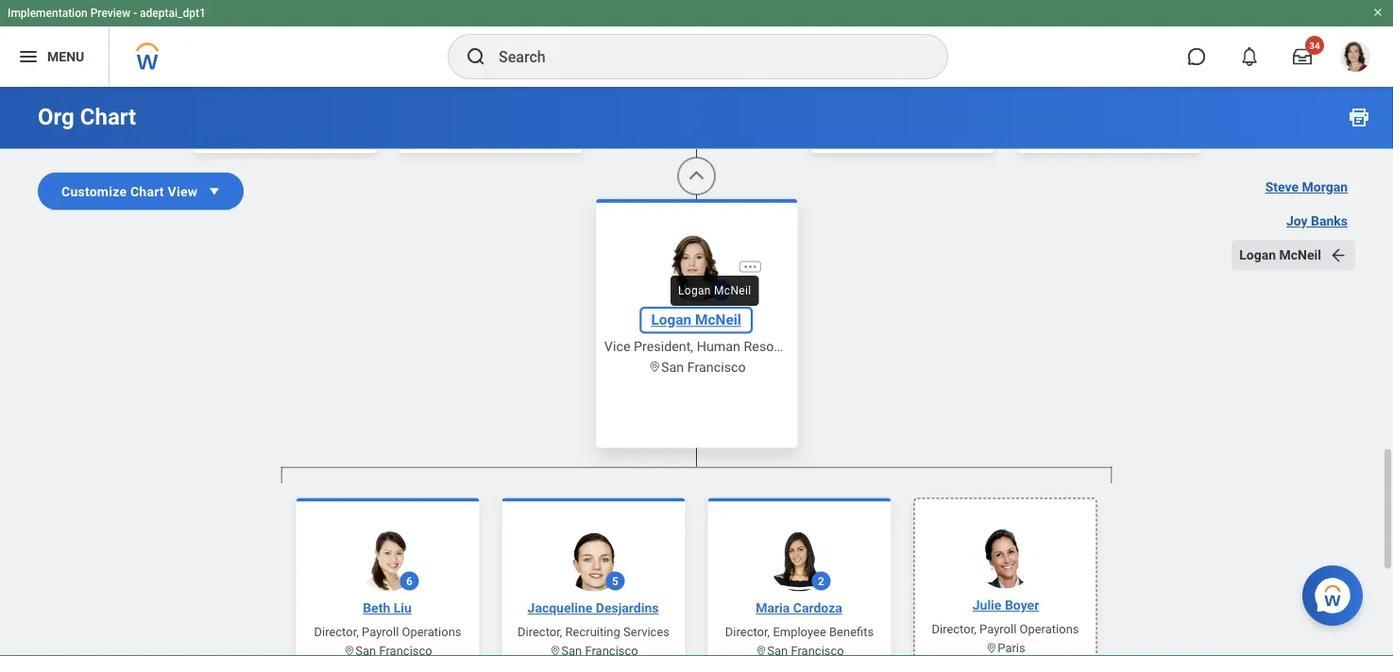 Task type: vqa. For each thing, say whether or not it's contained in the screenshot.
the istock 649733886.jpg icon
no



Task type: describe. For each thing, give the bounding box(es) containing it.
mcneil inside button
[[1279, 247, 1321, 263]]

Search Workday  search field
[[499, 36, 909, 77]]

related actions image
[[742, 259, 758, 275]]

logan mcneil inside logan mcneil button
[[1239, 247, 1321, 263]]

resources
[[744, 339, 807, 354]]

morgan
[[1302, 179, 1348, 195]]

beth
[[363, 601, 390, 616]]

director, payroll operations for beth
[[314, 625, 461, 639]]

org chart main content
[[0, 0, 1393, 656]]

director, employee benefits
[[725, 625, 874, 639]]

joy banks button
[[1279, 206, 1355, 237]]

profile logan mcneil image
[[1340, 42, 1371, 76]]

joy banks, joy banks, 7 direct reports element
[[178, 0, 1215, 448]]

menu
[[47, 49, 84, 64]]

director, for jacqueline desjardins
[[518, 625, 562, 639]]

francisco
[[687, 359, 746, 375]]

beth liu
[[363, 601, 412, 616]]

desjardins
[[596, 601, 659, 616]]

julie boyer link
[[965, 596, 1047, 615]]

logan for logan mcneil link
[[651, 312, 691, 329]]

jacqueline desjardins
[[528, 601, 659, 616]]

org
[[38, 103, 74, 130]]

recruiting
[[565, 625, 620, 639]]

steve
[[1265, 179, 1299, 195]]

menu button
[[0, 26, 109, 87]]

maria cardoza link
[[748, 599, 850, 618]]

joy
[[1286, 213, 1308, 229]]

arrow left image
[[1329, 246, 1348, 265]]

location image for logan
[[648, 360, 661, 374]]

san
[[661, 359, 684, 375]]

boyer
[[1005, 598, 1039, 613]]

steve morgan button
[[1258, 172, 1355, 203]]

payroll for beth
[[362, 625, 399, 639]]

julie boyer
[[973, 598, 1039, 613]]

preview
[[90, 7, 131, 20]]

liu
[[394, 601, 412, 616]]

logan mcneil link
[[643, 310, 749, 331]]

close environment banner image
[[1372, 7, 1384, 18]]

logan mcneil tooltip
[[667, 272, 763, 310]]

jacqueline
[[528, 601, 593, 616]]

vice president, human resources
[[604, 339, 807, 354]]

menu banner
[[0, 0, 1393, 87]]

jacqueline desjardins link
[[520, 599, 666, 618]]

president,
[[634, 339, 693, 354]]

steve morgan
[[1265, 179, 1348, 195]]

maria
[[756, 601, 790, 616]]

chart for customize
[[130, 183, 164, 199]]

location image for julie
[[985, 642, 998, 655]]

logan inside logan mcneil button
[[1239, 247, 1276, 263]]

search image
[[465, 45, 487, 68]]

director, for maria cardoza
[[725, 625, 770, 639]]

implementation preview -   adeptai_dpt1
[[8, 7, 206, 20]]



Task type: locate. For each thing, give the bounding box(es) containing it.
chart right org
[[80, 103, 136, 130]]

implementation
[[8, 7, 88, 20]]

director, payroll operations for julie
[[932, 622, 1079, 637]]

director,
[[932, 622, 976, 637], [314, 625, 359, 639], [518, 625, 562, 639], [725, 625, 770, 639]]

1 vertical spatial mcneil
[[714, 284, 751, 298]]

34
[[1309, 40, 1320, 51]]

notifications large image
[[1240, 47, 1259, 66]]

logan up logan mcneil link
[[678, 284, 711, 298]]

view
[[168, 183, 198, 199]]

director, recruiting services
[[518, 625, 670, 639]]

1 horizontal spatial location image
[[549, 645, 561, 656]]

1 vertical spatial chart
[[130, 183, 164, 199]]

director, down julie
[[932, 622, 976, 637]]

-
[[133, 7, 137, 20]]

location image
[[343, 645, 355, 656], [549, 645, 561, 656], [755, 645, 767, 656]]

logan mcneil
[[1239, 247, 1321, 263], [678, 284, 751, 298], [651, 312, 741, 329]]

1 location image from the left
[[343, 645, 355, 656]]

logan mcneil for logan mcneil tooltip
[[678, 284, 751, 298]]

chart for org
[[80, 103, 136, 130]]

payroll down beth at bottom left
[[362, 625, 399, 639]]

operations down "boyer"
[[1020, 622, 1079, 637]]

location image down the "director, employee benefits"
[[755, 645, 767, 656]]

location image down julie
[[985, 642, 998, 655]]

director, down jacqueline
[[518, 625, 562, 639]]

1 vertical spatial logan
[[678, 284, 711, 298]]

director, payroll operations down beth liu "link"
[[314, 625, 461, 639]]

customize
[[61, 183, 127, 199]]

location image for maria cardoza
[[755, 645, 767, 656]]

2
[[818, 575, 825, 588]]

chart left view
[[130, 183, 164, 199]]

julie
[[973, 598, 1002, 613]]

logan inside logan mcneil tooltip
[[678, 284, 711, 298]]

operations for liu
[[402, 625, 461, 639]]

customize chart view button
[[38, 172, 244, 210]]

0 vertical spatial mcneil
[[1279, 247, 1321, 263]]

logan mcneil, logan mcneil, 4 direct reports element
[[281, 483, 1112, 656]]

6
[[406, 575, 413, 588]]

logan mcneil down joy
[[1239, 247, 1321, 263]]

chart inside "button"
[[130, 183, 164, 199]]

location image inside logan mcneil, logan mcneil, 4 direct reports element
[[985, 642, 998, 655]]

justify image
[[17, 45, 40, 68]]

34 button
[[1282, 36, 1324, 77]]

0 horizontal spatial location image
[[343, 645, 355, 656]]

mcneil up human
[[695, 312, 741, 329]]

chart
[[80, 103, 136, 130], [130, 183, 164, 199]]

caret down image
[[205, 182, 224, 201]]

services
[[623, 625, 670, 639]]

mcneil for logan mcneil tooltip
[[714, 284, 751, 298]]

logan down the steve
[[1239, 247, 1276, 263]]

2 vertical spatial logan mcneil
[[651, 312, 741, 329]]

operations for boyer
[[1020, 622, 1079, 637]]

location image down president,
[[648, 360, 661, 374]]

mcneil down related actions icon
[[714, 284, 751, 298]]

operations down liu
[[402, 625, 461, 639]]

mcneil inside tooltip
[[714, 284, 751, 298]]

benefits
[[829, 625, 874, 639]]

logan mcneil inside logan mcneil tooltip
[[678, 284, 751, 298]]

vice
[[604, 339, 630, 354]]

2 horizontal spatial location image
[[755, 645, 767, 656]]

1 vertical spatial logan mcneil
[[678, 284, 751, 298]]

location image
[[648, 360, 661, 374], [985, 642, 998, 655]]

logan mcneil up logan mcneil link
[[678, 284, 751, 298]]

customize chart view
[[61, 183, 198, 199]]

logan mcneil button
[[1232, 240, 1355, 271]]

0 horizontal spatial location image
[[648, 360, 661, 374]]

location image for beth liu
[[343, 645, 355, 656]]

director, for julie boyer
[[932, 622, 976, 637]]

mcneil inside joy banks, joy banks, 7 direct reports element
[[695, 312, 741, 329]]

chevron up image
[[687, 167, 706, 186]]

payroll for julie
[[980, 622, 1017, 637]]

print org chart image
[[1348, 106, 1371, 128]]

mcneil for logan mcneil link
[[695, 312, 741, 329]]

0 horizontal spatial director, payroll operations
[[314, 625, 461, 639]]

0 vertical spatial logan
[[1239, 247, 1276, 263]]

location image down beth liu "link"
[[343, 645, 355, 656]]

3 location image from the left
[[755, 645, 767, 656]]

1 horizontal spatial payroll
[[980, 622, 1017, 637]]

director, for beth liu
[[314, 625, 359, 639]]

logan inside logan mcneil link
[[651, 312, 691, 329]]

1 horizontal spatial director, payroll operations
[[932, 622, 1079, 637]]

director, down "maria"
[[725, 625, 770, 639]]

0 horizontal spatial payroll
[[362, 625, 399, 639]]

logan
[[1239, 247, 1276, 263], [678, 284, 711, 298], [651, 312, 691, 329]]

2 location image from the left
[[549, 645, 561, 656]]

operations
[[1020, 622, 1079, 637], [402, 625, 461, 639]]

location image for jacqueline desjardins
[[549, 645, 561, 656]]

payroll
[[980, 622, 1017, 637], [362, 625, 399, 639]]

2 vertical spatial mcneil
[[695, 312, 741, 329]]

logan mcneil up vice president, human resources
[[651, 312, 741, 329]]

2 vertical spatial logan
[[651, 312, 691, 329]]

director, down beth liu "link"
[[314, 625, 359, 639]]

0 vertical spatial logan mcneil
[[1239, 247, 1321, 263]]

location image down jacqueline
[[549, 645, 561, 656]]

director, payroll operations
[[932, 622, 1079, 637], [314, 625, 461, 639]]

mcneil
[[1279, 247, 1321, 263], [714, 284, 751, 298], [695, 312, 741, 329]]

0 vertical spatial chart
[[80, 103, 136, 130]]

paris
[[998, 641, 1026, 656]]

payroll up paris
[[980, 622, 1017, 637]]

inbox large image
[[1293, 47, 1312, 66]]

beth liu link
[[355, 599, 419, 618]]

director, payroll operations up paris
[[932, 622, 1079, 637]]

logan mcneil inside logan mcneil link
[[651, 312, 741, 329]]

employee
[[773, 625, 826, 639]]

joy banks
[[1286, 213, 1348, 229]]

maria cardoza
[[756, 601, 842, 616]]

human
[[697, 339, 740, 354]]

org chart
[[38, 103, 136, 130]]

banks
[[1311, 213, 1348, 229]]

mcneil down joy
[[1279, 247, 1321, 263]]

0 vertical spatial location image
[[648, 360, 661, 374]]

adeptai_dpt1
[[140, 7, 206, 20]]

1 horizontal spatial location image
[[985, 642, 998, 655]]

1 horizontal spatial operations
[[1020, 622, 1079, 637]]

logan mcneil for logan mcneil link
[[651, 312, 741, 329]]

1 vertical spatial location image
[[985, 642, 998, 655]]

logan up president,
[[651, 312, 691, 329]]

cardoza
[[793, 601, 842, 616]]

san francisco
[[661, 359, 746, 375]]

0 horizontal spatial operations
[[402, 625, 461, 639]]

logan for logan mcneil tooltip
[[678, 284, 711, 298]]

5
[[612, 575, 619, 588]]



